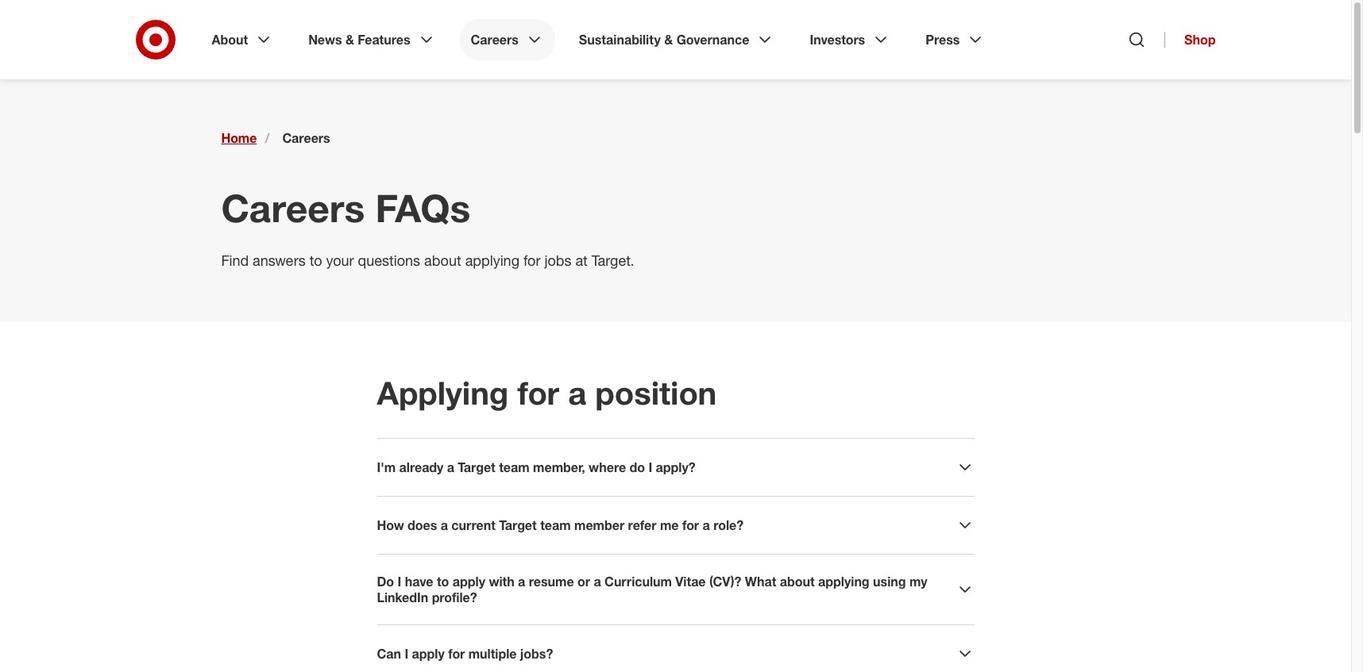 Task type: describe. For each thing, give the bounding box(es) containing it.
with
[[489, 574, 515, 590]]

careers for bottom careers link
[[282, 130, 330, 146]]

questions
[[358, 252, 420, 269]]

resume
[[529, 574, 574, 590]]

can i apply for multiple jobs?
[[377, 647, 553, 663]]

1 horizontal spatial careers link
[[460, 19, 555, 60]]

features
[[358, 32, 410, 48]]

do i have to apply with a resume or a curriculum vitae (cv)? what about applying using my linkedin profile?
[[377, 574, 928, 606]]

careers faqs
[[221, 185, 471, 231]]

multiple
[[469, 647, 517, 663]]

about inside do i have to apply with a resume or a curriculum vitae (cv)? what about applying using my linkedin profile?
[[780, 574, 815, 590]]

or
[[578, 574, 590, 590]]

how does a current target team member refer me for a role? button
[[377, 516, 974, 535]]

find answers to your questions about applying for jobs at target.
[[221, 252, 634, 269]]

apply inside do i have to apply with a resume or a curriculum vitae (cv)? what about applying using my linkedin profile?
[[453, 574, 485, 590]]

a right with
[[518, 574, 525, 590]]

press
[[926, 32, 960, 48]]

team inside dropdown button
[[499, 460, 530, 476]]

i for apply
[[398, 574, 401, 590]]

applying inside do i have to apply with a resume or a curriculum vitae (cv)? what about applying using my linkedin profile?
[[818, 574, 870, 590]]

sustainability & governance link
[[568, 19, 786, 60]]

home
[[221, 130, 257, 146]]

1 vertical spatial careers link
[[282, 130, 330, 146]]

sustainability & governance
[[579, 32, 750, 48]]

can i apply for multiple jobs? button
[[377, 645, 974, 664]]

answers
[[253, 252, 306, 269]]

apply inside dropdown button
[[412, 647, 445, 663]]

news & features
[[308, 32, 410, 48]]

where
[[589, 460, 626, 476]]

0 vertical spatial to
[[310, 252, 322, 269]]

at
[[576, 252, 588, 269]]

2 horizontal spatial i
[[649, 460, 652, 476]]

refer
[[628, 518, 657, 534]]

faqs
[[375, 185, 471, 231]]

for inside dropdown button
[[448, 647, 465, 663]]

have
[[405, 574, 433, 590]]

a up member,
[[568, 374, 587, 412]]

sustainability
[[579, 32, 661, 48]]

target.
[[592, 252, 634, 269]]

a right or
[[594, 574, 601, 590]]

my
[[910, 574, 928, 590]]

i for multiple
[[405, 647, 408, 663]]



Task type: vqa. For each thing, say whether or not it's contained in the screenshot.
Our within the TARGET FORWARD: OUR SUSTAINABILITY STRATEGY
no



Task type: locate. For each thing, give the bounding box(es) containing it.
careers for the right careers link
[[471, 32, 519, 48]]

apply
[[453, 574, 485, 590], [412, 647, 445, 663]]

i right the do
[[398, 574, 401, 590]]

0 vertical spatial target
[[458, 460, 496, 476]]

& left governance at the top of the page
[[664, 32, 673, 48]]

shop
[[1185, 32, 1216, 48]]

0 horizontal spatial to
[[310, 252, 322, 269]]

vitae
[[676, 574, 706, 590]]

careers for careers faqs
[[221, 185, 365, 231]]

to right have on the left bottom of the page
[[437, 574, 449, 590]]

(cv)?
[[709, 574, 742, 590]]

do
[[630, 460, 645, 476]]

i inside dropdown button
[[405, 647, 408, 663]]

investors
[[810, 32, 865, 48]]

& for sustainability
[[664, 32, 673, 48]]

applying
[[377, 374, 509, 412]]

to inside do i have to apply with a resume or a curriculum vitae (cv)? what about applying using my linkedin profile?
[[437, 574, 449, 590]]

a
[[568, 374, 587, 412], [447, 460, 454, 476], [441, 518, 448, 534], [703, 518, 710, 534], [518, 574, 525, 590], [594, 574, 601, 590]]

position
[[595, 374, 717, 412]]

applying
[[465, 252, 520, 269], [818, 574, 870, 590]]

team left member
[[540, 518, 571, 534]]

find
[[221, 252, 249, 269]]

i right do at the bottom left
[[649, 460, 652, 476]]

do
[[377, 574, 394, 590]]

careers link
[[460, 19, 555, 60], [282, 130, 330, 146]]

how does a current target team member refer me for a role?
[[377, 518, 744, 534]]

for left jobs
[[524, 252, 541, 269]]

1 vertical spatial applying
[[818, 574, 870, 590]]

i'm
[[377, 460, 396, 476]]

jobs
[[545, 252, 572, 269]]

2 vertical spatial i
[[405, 647, 408, 663]]

applying left jobs
[[465, 252, 520, 269]]

a right does
[[441, 518, 448, 534]]

i'm already a target team member, where do i apply? button
[[377, 458, 974, 477]]

0 vertical spatial applying
[[465, 252, 520, 269]]

1 vertical spatial apply
[[412, 647, 445, 663]]

team left member,
[[499, 460, 530, 476]]

0 vertical spatial careers link
[[460, 19, 555, 60]]

target inside i'm already a target team member, where do i apply? dropdown button
[[458, 460, 496, 476]]

apply left with
[[453, 574, 485, 590]]

for left "multiple"
[[448, 647, 465, 663]]

0 horizontal spatial apply
[[412, 647, 445, 663]]

about right what
[[780, 574, 815, 590]]

& right news
[[346, 32, 354, 48]]

0 vertical spatial team
[[499, 460, 530, 476]]

& inside sustainability & governance link
[[664, 32, 673, 48]]

for up i'm already a target team member, where do i apply? on the bottom
[[518, 374, 559, 412]]

0 horizontal spatial applying
[[465, 252, 520, 269]]

1 horizontal spatial &
[[664, 32, 673, 48]]

1 vertical spatial team
[[540, 518, 571, 534]]

1 vertical spatial to
[[437, 574, 449, 590]]

i
[[649, 460, 652, 476], [398, 574, 401, 590], [405, 647, 408, 663]]

applying for a position
[[377, 374, 717, 412]]

me
[[660, 518, 679, 534]]

target
[[458, 460, 496, 476], [499, 518, 537, 534]]

current
[[452, 518, 496, 534]]

target right already at bottom
[[458, 460, 496, 476]]

1 horizontal spatial applying
[[818, 574, 870, 590]]

team
[[499, 460, 530, 476], [540, 518, 571, 534]]

to left "your"
[[310, 252, 322, 269]]

2 & from the left
[[664, 32, 673, 48]]

curriculum
[[605, 574, 672, 590]]

home link
[[221, 130, 257, 146]]

about right questions at top
[[424, 252, 461, 269]]

1 vertical spatial target
[[499, 518, 537, 534]]

role?
[[714, 518, 744, 534]]

for right me on the left bottom of page
[[682, 518, 699, 534]]

1 vertical spatial careers
[[282, 130, 330, 146]]

what
[[745, 574, 776, 590]]

1 horizontal spatial about
[[780, 574, 815, 590]]

0 vertical spatial apply
[[453, 574, 485, 590]]

1 horizontal spatial i
[[405, 647, 408, 663]]

news
[[308, 32, 342, 48]]

does
[[408, 518, 437, 534]]

1 horizontal spatial target
[[499, 518, 537, 534]]

careers
[[471, 32, 519, 48], [282, 130, 330, 146], [221, 185, 365, 231]]

i'm already a target team member, where do i apply?
[[377, 460, 696, 476]]

to
[[310, 252, 322, 269], [437, 574, 449, 590]]

about
[[424, 252, 461, 269], [780, 574, 815, 590]]

apply?
[[656, 460, 696, 476]]

applying left the using
[[818, 574, 870, 590]]

1 horizontal spatial team
[[540, 518, 571, 534]]

0 horizontal spatial about
[[424, 252, 461, 269]]

jobs?
[[520, 647, 553, 663]]

apply right can
[[412, 647, 445, 663]]

press link
[[915, 19, 997, 60]]

& for news
[[346, 32, 354, 48]]

can
[[377, 647, 401, 663]]

for inside 'dropdown button'
[[682, 518, 699, 534]]

member
[[574, 518, 625, 534]]

a right already at bottom
[[447, 460, 454, 476]]

0 horizontal spatial target
[[458, 460, 496, 476]]

already
[[399, 460, 444, 476]]

1 & from the left
[[346, 32, 354, 48]]

your
[[326, 252, 354, 269]]

0 horizontal spatial team
[[499, 460, 530, 476]]

shop link
[[1165, 32, 1216, 48]]

investors link
[[799, 19, 902, 60]]

team inside 'dropdown button'
[[540, 518, 571, 534]]

about
[[212, 32, 248, 48]]

1 vertical spatial i
[[398, 574, 401, 590]]

i right can
[[405, 647, 408, 663]]

news & features link
[[297, 19, 447, 60]]

& inside news & features link
[[346, 32, 354, 48]]

target right current
[[499, 518, 537, 534]]

a left the role?
[[703, 518, 710, 534]]

0 horizontal spatial &
[[346, 32, 354, 48]]

about link
[[201, 19, 285, 60]]

member,
[[533, 460, 585, 476]]

do i have to apply with a resume or a curriculum vitae (cv)? what about applying using my linkedin profile? button
[[377, 574, 974, 606]]

linkedin
[[377, 590, 428, 606]]

target inside how does a current target team member refer me for a role? 'dropdown button'
[[499, 518, 537, 534]]

0 vertical spatial about
[[424, 252, 461, 269]]

0 vertical spatial i
[[649, 460, 652, 476]]

using
[[873, 574, 906, 590]]

1 vertical spatial about
[[780, 574, 815, 590]]

0 horizontal spatial i
[[398, 574, 401, 590]]

for
[[524, 252, 541, 269], [518, 374, 559, 412], [682, 518, 699, 534], [448, 647, 465, 663]]

governance
[[677, 32, 750, 48]]

1 horizontal spatial apply
[[453, 574, 485, 590]]

0 horizontal spatial careers link
[[282, 130, 330, 146]]

how
[[377, 518, 404, 534]]

profile?
[[432, 590, 477, 606]]

2 vertical spatial careers
[[221, 185, 365, 231]]

1 horizontal spatial to
[[437, 574, 449, 590]]

i inside do i have to apply with a resume or a curriculum vitae (cv)? what about applying using my linkedin profile?
[[398, 574, 401, 590]]

0 vertical spatial careers
[[471, 32, 519, 48]]

&
[[346, 32, 354, 48], [664, 32, 673, 48]]



